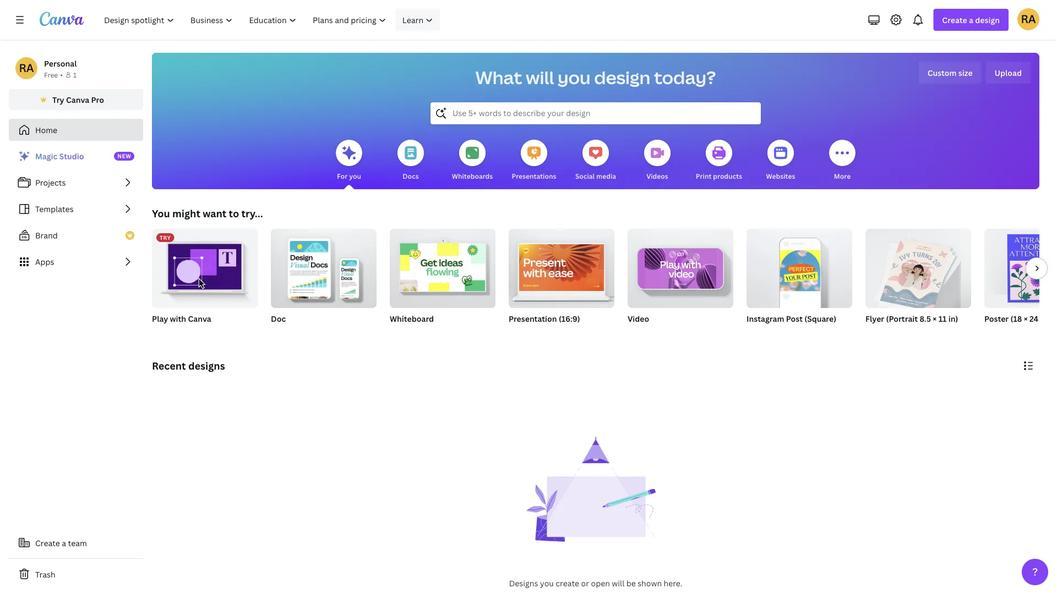 Task type: describe. For each thing, give the bounding box(es) containing it.
presentations
[[512, 172, 557, 181]]

try...
[[241, 207, 263, 220]]

team
[[68, 538, 87, 549]]

upload
[[995, 67, 1022, 78]]

create a design button
[[934, 9, 1009, 31]]

group for video
[[628, 225, 734, 308]]

(square)
[[805, 314, 837, 324]]

whiteboards
[[452, 172, 493, 181]]

apps
[[35, 257, 54, 267]]

print products button
[[696, 132, 743, 189]]

you for for you
[[349, 172, 361, 181]]

ruby anderson image
[[1018, 8, 1040, 30]]

websites
[[766, 172, 796, 181]]

× inside group
[[1024, 314, 1028, 324]]

projects
[[35, 178, 66, 188]]

whiteboard group
[[390, 225, 496, 338]]

flyer (portrait 8.5 × 11 in) group
[[866, 225, 972, 338]]

brand
[[35, 231, 58, 241]]

× for (portrait
[[933, 314, 937, 324]]

or
[[581, 579, 589, 589]]

create a team
[[35, 538, 87, 549]]

magic
[[35, 151, 57, 162]]

ruby anderson image for ruby anderson element
[[15, 57, 37, 79]]

what will you design today?
[[476, 66, 716, 90]]

websites button
[[766, 132, 796, 189]]

top level navigation element
[[97, 9, 443, 31]]

more
[[834, 172, 851, 181]]

poster (18 × 24 in po
[[985, 314, 1058, 324]]

videos
[[647, 172, 669, 181]]

video group
[[628, 225, 734, 338]]

whiteboards button
[[452, 132, 493, 189]]

ruby anderson element
[[15, 57, 37, 79]]

social media button
[[576, 132, 616, 189]]

flyer (portrait 8.5 × 11 in)
[[866, 314, 959, 324]]

you might want to try...
[[152, 207, 263, 220]]

11
[[939, 314, 947, 324]]

trash link
[[9, 564, 143, 586]]

magic studio
[[35, 151, 84, 162]]

docs
[[403, 172, 419, 181]]

want
[[203, 207, 227, 220]]

personal
[[44, 58, 77, 69]]

(16:9)
[[559, 314, 580, 324]]

in)
[[949, 314, 959, 324]]

play with canva group
[[152, 229, 258, 325]]

canva inside group
[[188, 314, 211, 324]]

designs you create or open will be shown here.
[[509, 579, 683, 589]]

24
[[1030, 314, 1039, 324]]

0 horizontal spatial will
[[526, 66, 554, 90]]

a for team
[[62, 538, 66, 549]]

1080
[[531, 328, 548, 337]]

try for try canva pro
[[52, 94, 64, 105]]

recent
[[152, 359, 186, 373]]

projects link
[[9, 172, 143, 194]]

with
[[170, 314, 186, 324]]

ra button
[[1018, 8, 1040, 30]]

group for poster (18 × 24 in po
[[985, 229, 1058, 308]]

templates
[[35, 204, 74, 215]]

try canva pro button
[[9, 89, 143, 110]]

canva inside button
[[66, 94, 89, 105]]

group for flyer (portrait 8.5 × 11 in)
[[866, 225, 972, 312]]

try canva pro
[[52, 94, 104, 105]]

flyer
[[866, 314, 885, 324]]

upload button
[[986, 62, 1031, 84]]

home link
[[9, 119, 143, 141]]

shown
[[638, 579, 662, 589]]

1
[[73, 70, 77, 79]]

video
[[628, 314, 649, 324]]

for you button
[[336, 132, 362, 189]]

presentations button
[[512, 132, 557, 189]]

ruby anderson image for ruby anderson icon
[[1018, 8, 1040, 30]]

videos button
[[644, 132, 671, 189]]

group for instagram post (square)
[[747, 225, 853, 308]]

here.
[[664, 579, 683, 589]]

group for doc
[[271, 225, 377, 308]]



Task type: locate. For each thing, give the bounding box(es) containing it.
free •
[[44, 70, 63, 79]]

you
[[558, 66, 591, 90], [349, 172, 361, 181], [540, 579, 554, 589]]

create inside create a design dropdown button
[[943, 15, 968, 25]]

1920
[[509, 328, 525, 337]]

0 vertical spatial design
[[976, 15, 1000, 25]]

open
[[591, 579, 610, 589]]

home
[[35, 125, 57, 135]]

post
[[786, 314, 803, 324]]

presentation
[[509, 314, 557, 324]]

0 horizontal spatial you
[[349, 172, 361, 181]]

doc group
[[271, 225, 377, 338]]

recent designs
[[152, 359, 225, 373]]

try inside "play with canva" group
[[160, 234, 171, 242]]

1 horizontal spatial canva
[[188, 314, 211, 324]]

create
[[943, 15, 968, 25], [35, 538, 60, 549]]

you for designs you create or open will be shown here.
[[540, 579, 554, 589]]

1 horizontal spatial create
[[943, 15, 968, 25]]

play with canva
[[152, 314, 211, 324]]

1 vertical spatial try
[[160, 234, 171, 242]]

designs
[[509, 579, 538, 589]]

0 vertical spatial will
[[526, 66, 554, 90]]

None search field
[[431, 102, 761, 124]]

1 horizontal spatial a
[[969, 15, 974, 25]]

instagram post (square)
[[747, 314, 837, 324]]

create for create a design
[[943, 15, 968, 25]]

pro
[[91, 94, 104, 105]]

whiteboard
[[390, 314, 434, 324]]

create
[[556, 579, 580, 589]]

group
[[271, 225, 377, 308], [390, 225, 496, 308], [509, 225, 615, 308], [628, 225, 734, 308], [747, 225, 853, 308], [866, 225, 972, 312], [985, 229, 1058, 308]]

might
[[172, 207, 200, 220]]

be
[[627, 579, 636, 589]]

1 horizontal spatial try
[[160, 234, 171, 242]]

canva left pro
[[66, 94, 89, 105]]

ruby anderson image
[[1018, 8, 1040, 30], [15, 57, 37, 79]]

create a design
[[943, 15, 1000, 25]]

free
[[44, 70, 58, 79]]

more button
[[830, 132, 856, 189]]

instagram
[[747, 314, 785, 324]]

create a team button
[[9, 533, 143, 555]]

1 vertical spatial ruby anderson image
[[15, 57, 37, 79]]

list
[[9, 145, 143, 273]]

a for design
[[969, 15, 974, 25]]

0 vertical spatial try
[[52, 94, 64, 105]]

to
[[229, 207, 239, 220]]

size
[[959, 67, 973, 78]]

templates link
[[9, 198, 143, 220]]

designs
[[188, 359, 225, 373]]

0 horizontal spatial canva
[[66, 94, 89, 105]]

a left team
[[62, 538, 66, 549]]

you up search search field
[[558, 66, 591, 90]]

2 horizontal spatial you
[[558, 66, 591, 90]]

you right for
[[349, 172, 361, 181]]

1 vertical spatial you
[[349, 172, 361, 181]]

1 vertical spatial will
[[612, 579, 625, 589]]

0 horizontal spatial create
[[35, 538, 60, 549]]

print
[[696, 172, 712, 181]]

try for try
[[160, 234, 171, 242]]

2 vertical spatial you
[[540, 579, 554, 589]]

what
[[476, 66, 522, 90]]

trash
[[35, 570, 55, 580]]

1 vertical spatial design
[[594, 66, 651, 90]]

try down the you
[[160, 234, 171, 242]]

instagram post (square) group
[[747, 225, 853, 338]]

1 vertical spatial create
[[35, 538, 60, 549]]

1 vertical spatial a
[[62, 538, 66, 549]]

po
[[1050, 314, 1058, 324]]

× left 24
[[1024, 314, 1028, 324]]

0 horizontal spatial a
[[62, 538, 66, 549]]

for
[[337, 172, 348, 181]]

× left the 11 on the bottom
[[933, 314, 937, 324]]

•
[[60, 70, 63, 79]]

in
[[1041, 314, 1048, 324]]

0 horizontal spatial try
[[52, 94, 64, 105]]

px
[[549, 328, 557, 337]]

you
[[152, 207, 170, 220]]

try down •
[[52, 94, 64, 105]]

a
[[969, 15, 974, 25], [62, 538, 66, 549]]

today?
[[654, 66, 716, 90]]

a up size
[[969, 15, 974, 25]]

1 horizontal spatial ruby anderson image
[[1018, 8, 1040, 30]]

presentation (16:9) group
[[509, 225, 615, 338]]

play
[[152, 314, 168, 324]]

list containing magic studio
[[9, 145, 143, 273]]

print products
[[696, 172, 743, 181]]

presentation (16:9) 1920 × 1080 px
[[509, 314, 580, 337]]

0 vertical spatial a
[[969, 15, 974, 25]]

× inside group
[[933, 314, 937, 324]]

0 vertical spatial ruby anderson image
[[1018, 8, 1040, 30]]

doc
[[271, 314, 286, 324]]

brand link
[[9, 225, 143, 247]]

8.5
[[920, 314, 931, 324]]

design inside dropdown button
[[976, 15, 1000, 25]]

new
[[117, 153, 131, 160]]

you left create
[[540, 579, 554, 589]]

(18
[[1011, 314, 1023, 324]]

2 horizontal spatial ×
[[1024, 314, 1028, 324]]

poster (18 × 24 in portrait) group
[[985, 229, 1058, 338]]

will right the what
[[526, 66, 554, 90]]

canva right with
[[188, 314, 211, 324]]

custom size
[[928, 67, 973, 78]]

a inside button
[[62, 538, 66, 549]]

create for create a team
[[35, 538, 60, 549]]

×
[[933, 314, 937, 324], [1024, 314, 1028, 324], [526, 328, 530, 337]]

studio
[[59, 151, 84, 162]]

create left team
[[35, 538, 60, 549]]

0 horizontal spatial ruby anderson image
[[15, 57, 37, 79]]

design
[[976, 15, 1000, 25], [594, 66, 651, 90]]

canva
[[66, 94, 89, 105], [188, 314, 211, 324]]

create up custom size dropdown button
[[943, 15, 968, 25]]

try inside button
[[52, 94, 64, 105]]

1 horizontal spatial ×
[[933, 314, 937, 324]]

poster
[[985, 314, 1009, 324]]

0 vertical spatial you
[[558, 66, 591, 90]]

0 vertical spatial create
[[943, 15, 968, 25]]

1 horizontal spatial you
[[540, 579, 554, 589]]

× for (16:9)
[[526, 328, 530, 337]]

design up search search field
[[594, 66, 651, 90]]

social
[[576, 172, 595, 181]]

0 horizontal spatial ×
[[526, 328, 530, 337]]

try
[[52, 94, 64, 105], [160, 234, 171, 242]]

custom
[[928, 67, 957, 78]]

× inside presentation (16:9) 1920 × 1080 px
[[526, 328, 530, 337]]

docs button
[[398, 132, 424, 189]]

0 horizontal spatial design
[[594, 66, 651, 90]]

group for presentation (16:9)
[[509, 225, 615, 308]]

will
[[526, 66, 554, 90], [612, 579, 625, 589]]

apps link
[[9, 251, 143, 273]]

design left ruby anderson icon
[[976, 15, 1000, 25]]

1 vertical spatial canva
[[188, 314, 211, 324]]

you inside button
[[349, 172, 361, 181]]

1 horizontal spatial will
[[612, 579, 625, 589]]

1 horizontal spatial design
[[976, 15, 1000, 25]]

a inside dropdown button
[[969, 15, 974, 25]]

0 vertical spatial canva
[[66, 94, 89, 105]]

custom size button
[[919, 62, 982, 84]]

for you
[[337, 172, 361, 181]]

media
[[597, 172, 616, 181]]

social media
[[576, 172, 616, 181]]

will left be
[[612, 579, 625, 589]]

Search search field
[[453, 103, 739, 124]]

products
[[713, 172, 743, 181]]

create inside create a team button
[[35, 538, 60, 549]]

× right 1920
[[526, 328, 530, 337]]



Task type: vqa. For each thing, say whether or not it's contained in the screenshot.
or
yes



